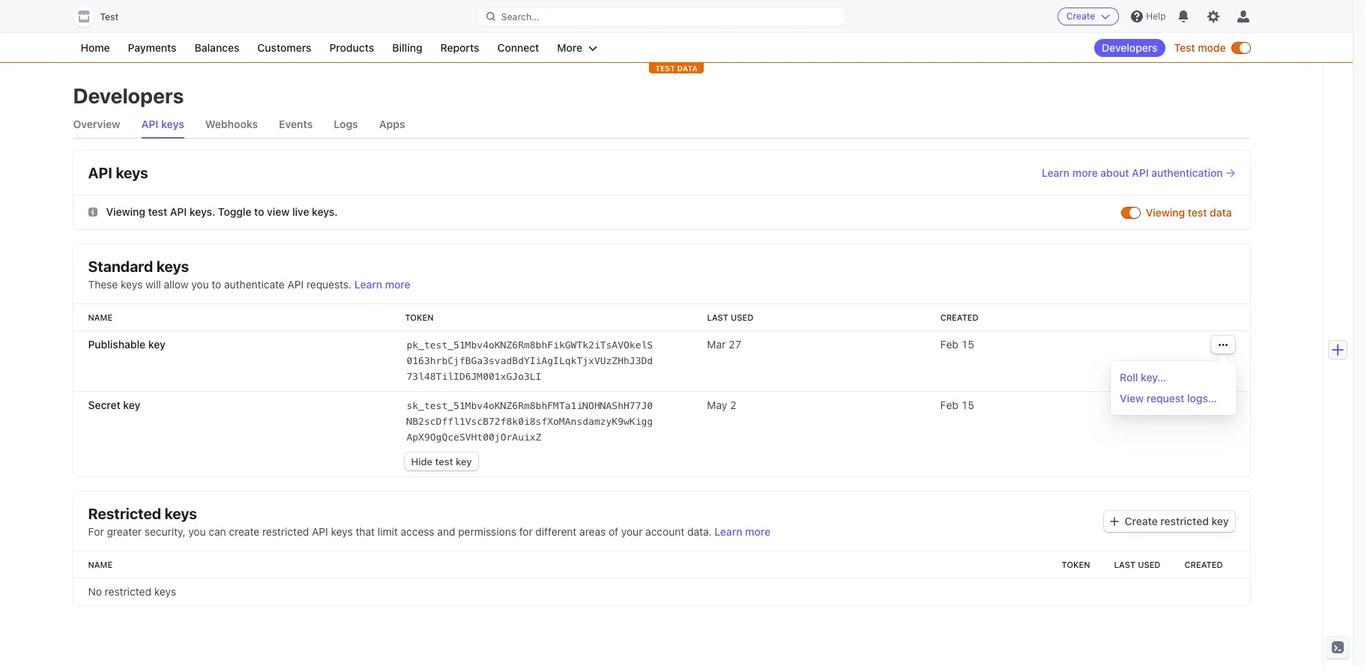 Task type: locate. For each thing, give the bounding box(es) containing it.
0 horizontal spatial token
[[405, 312, 434, 322]]

keys up allow
[[156, 257, 189, 275]]

0 vertical spatial learn
[[1042, 166, 1070, 179]]

events
[[279, 118, 313, 130]]

feb
[[940, 338, 958, 350], [940, 398, 958, 411]]

1 horizontal spatial create
[[1125, 515, 1158, 527]]

different
[[535, 525, 577, 538]]

0 vertical spatial feb
[[940, 338, 958, 350]]

last
[[707, 312, 728, 322], [1114, 560, 1136, 569]]

api
[[141, 118, 158, 130], [88, 164, 112, 181], [1132, 166, 1149, 179], [170, 205, 187, 218], [287, 278, 304, 290], [312, 525, 328, 538]]

create inside 'button'
[[1066, 10, 1095, 22]]

1 horizontal spatial test
[[435, 455, 453, 467]]

2
[[730, 398, 737, 411]]

name up publishable
[[88, 312, 112, 322]]

restricted for keys
[[105, 585, 151, 598]]

learn left about
[[1042, 166, 1070, 179]]

svg image
[[88, 208, 97, 217], [1218, 340, 1227, 349], [1110, 517, 1119, 526]]

0 vertical spatial to
[[254, 205, 264, 218]]

1 vertical spatial you
[[188, 525, 206, 538]]

sk_test_51mbv4oknz6rm8bhfmta1inohnashh77j0
[[407, 400, 653, 411]]

0 vertical spatial last used
[[707, 312, 754, 322]]

0 vertical spatial more
[[1072, 166, 1098, 179]]

token for created
[[405, 312, 434, 322]]

1 vertical spatial more
[[385, 278, 410, 290]]

viewing up standard
[[106, 205, 145, 218]]

svg image left create restricted key
[[1110, 517, 1119, 526]]

test inside "button"
[[435, 455, 453, 467]]

learn right data.
[[715, 525, 742, 538]]

used up 27
[[731, 312, 754, 322]]

create
[[1066, 10, 1095, 22], [1125, 515, 1158, 527]]

used down the create restricted key 'link' at the right bottom of page
[[1138, 560, 1161, 569]]

connect
[[497, 41, 539, 54]]

svg image inside the create restricted key 'link'
[[1110, 517, 1119, 526]]

svg image up standard
[[88, 208, 97, 217]]

1 vertical spatial name
[[88, 560, 112, 569]]

test button
[[73, 6, 133, 27]]

test up home
[[100, 11, 118, 22]]

0 horizontal spatial learn more link
[[354, 278, 410, 290]]

create for create
[[1066, 10, 1095, 22]]

2 15 from the top
[[961, 398, 974, 411]]

api right about
[[1132, 166, 1149, 179]]

restricted inside restricted keys for greater security, you can create restricted api keys that limit access and permissions for different areas of your account data. learn more
[[262, 525, 309, 538]]

2 name from the top
[[88, 560, 112, 569]]

api left that
[[312, 525, 328, 538]]

limit
[[378, 525, 398, 538]]

0 vertical spatial test
[[100, 11, 118, 22]]

keys. right live
[[312, 205, 338, 218]]

api keys down overview "link"
[[88, 164, 148, 181]]

1 vertical spatial last
[[1114, 560, 1136, 569]]

to inside standard keys these keys will allow you to authenticate api requests. learn more
[[212, 278, 221, 290]]

0 vertical spatial name
[[88, 312, 112, 322]]

0 vertical spatial learn more link
[[354, 278, 410, 290]]

token
[[405, 312, 434, 322], [1062, 560, 1090, 569]]

1 horizontal spatial more
[[745, 525, 771, 538]]

more right requests.
[[385, 278, 410, 290]]

security,
[[145, 525, 185, 538]]

logs
[[334, 118, 358, 130]]

request
[[1147, 392, 1184, 405]]

viewing
[[106, 205, 145, 218], [1146, 206, 1185, 218]]

standard
[[88, 257, 153, 275]]

test left mode
[[1174, 41, 1195, 54]]

last used down the create restricted key 'link' at the right bottom of page
[[1114, 560, 1161, 569]]

to
[[254, 205, 264, 218], [212, 278, 221, 290]]

2 feb 15 from the top
[[940, 398, 974, 411]]

apps
[[379, 118, 405, 130]]

keys up security,
[[165, 505, 197, 522]]

Search… text field
[[477, 7, 846, 26]]

1 vertical spatial 15
[[961, 398, 974, 411]]

keys down standard
[[121, 278, 143, 290]]

2 vertical spatial learn
[[715, 525, 742, 538]]

logs…
[[1187, 392, 1217, 405]]

test data
[[655, 64, 698, 73]]

1 horizontal spatial token
[[1062, 560, 1090, 569]]

0 vertical spatial you
[[191, 278, 209, 290]]

1 vertical spatial create
[[1125, 515, 1158, 527]]

api inside standard keys these keys will allow you to authenticate api requests. learn more
[[287, 278, 304, 290]]

api keys right 'overview'
[[141, 118, 184, 130]]

allow
[[164, 278, 188, 290]]

keys left "webhooks"
[[161, 118, 184, 130]]

2 horizontal spatial restricted
[[1161, 515, 1209, 527]]

0 horizontal spatial svg image
[[88, 208, 97, 217]]

test
[[148, 205, 167, 218], [1188, 206, 1207, 218], [435, 455, 453, 467]]

for
[[88, 525, 104, 538]]

roll key…
[[1120, 371, 1166, 384]]

account
[[645, 525, 684, 538]]

used
[[731, 312, 754, 322], [1138, 560, 1161, 569]]

1 horizontal spatial restricted
[[262, 525, 309, 538]]

test for test
[[100, 11, 118, 22]]

home
[[81, 41, 110, 54]]

1 keys. from the left
[[190, 205, 215, 218]]

test for key
[[435, 455, 453, 467]]

2 viewing from the left
[[1146, 206, 1185, 218]]

api down overview "link"
[[88, 164, 112, 181]]

1 vertical spatial developers
[[73, 83, 184, 108]]

learn more link right data.
[[715, 525, 771, 538]]

api left requests.
[[287, 278, 304, 290]]

you right allow
[[191, 278, 209, 290]]

learn more about api authentication
[[1042, 166, 1223, 179]]

0 horizontal spatial viewing
[[106, 205, 145, 218]]

test inside test button
[[100, 11, 118, 22]]

0 horizontal spatial to
[[212, 278, 221, 290]]

0 vertical spatial svg image
[[88, 208, 97, 217]]

test up standard
[[148, 205, 167, 218]]

create restricted key link
[[1104, 511, 1235, 532]]

0 horizontal spatial keys.
[[190, 205, 215, 218]]

svg image up roll key… button
[[1218, 340, 1227, 349]]

key
[[148, 338, 165, 350], [123, 398, 140, 411], [456, 455, 472, 467], [1212, 515, 1229, 527]]

2 vertical spatial svg image
[[1110, 517, 1119, 526]]

73l48tilid6jm001xgjo3li
[[407, 371, 541, 382]]

0 horizontal spatial test
[[148, 205, 167, 218]]

overview
[[73, 118, 120, 130]]

customers link
[[250, 39, 319, 57]]

developers
[[1102, 41, 1158, 54], [73, 83, 184, 108]]

create inside 'link'
[[1125, 515, 1158, 527]]

0 horizontal spatial create
[[1066, 10, 1095, 22]]

last down the create restricted key 'link' at the right bottom of page
[[1114, 560, 1136, 569]]

test right hide
[[435, 455, 453, 467]]

2 feb from the top
[[940, 398, 958, 411]]

15
[[961, 338, 974, 350], [961, 398, 974, 411]]

0 vertical spatial token
[[405, 312, 434, 322]]

1 horizontal spatial viewing
[[1146, 206, 1185, 218]]

1 horizontal spatial test
[[1174, 41, 1195, 54]]

test
[[655, 64, 675, 73]]

api keys link
[[141, 111, 184, 138]]

restricted inside 'link'
[[1161, 515, 1209, 527]]

0 horizontal spatial used
[[731, 312, 754, 322]]

last used up 27
[[707, 312, 754, 322]]

1 vertical spatial feb
[[940, 398, 958, 411]]

restricted
[[1161, 515, 1209, 527], [262, 525, 309, 538], [105, 585, 151, 598]]

1 horizontal spatial learn more link
[[715, 525, 771, 538]]

view
[[1120, 392, 1144, 405]]

0 horizontal spatial learn
[[354, 278, 382, 290]]

0 horizontal spatial developers
[[73, 83, 184, 108]]

overview link
[[73, 111, 120, 138]]

learn more link right requests.
[[354, 278, 410, 290]]

learn right requests.
[[354, 278, 382, 290]]

1 feb from the top
[[940, 338, 958, 350]]

0 vertical spatial created
[[940, 312, 979, 322]]

15 for mar 27
[[961, 338, 974, 350]]

name for last used
[[88, 560, 112, 569]]

home link
[[73, 39, 117, 57]]

1 vertical spatial learn
[[354, 278, 382, 290]]

restricted
[[88, 505, 161, 522]]

key inside "button"
[[456, 455, 472, 467]]

keys. left toggle
[[190, 205, 215, 218]]

api keys
[[141, 118, 184, 130], [88, 164, 148, 181]]

1 viewing from the left
[[106, 205, 145, 218]]

api inside restricted keys for greater security, you can create restricted api keys that limit access and permissions for different areas of your account data. learn more
[[312, 525, 328, 538]]

mar
[[707, 338, 726, 350]]

can
[[209, 525, 226, 538]]

1 horizontal spatial created
[[1185, 560, 1223, 569]]

to left the view
[[254, 205, 264, 218]]

created
[[940, 312, 979, 322], [1185, 560, 1223, 569]]

0 vertical spatial create
[[1066, 10, 1095, 22]]

learn more link
[[354, 278, 410, 290], [715, 525, 771, 538]]

0 vertical spatial 15
[[961, 338, 974, 350]]

create for create restricted key
[[1125, 515, 1158, 527]]

0 horizontal spatial more
[[385, 278, 410, 290]]

last up mar
[[707, 312, 728, 322]]

1 vertical spatial created
[[1185, 560, 1223, 569]]

tab list
[[73, 111, 1250, 139]]

keys
[[161, 118, 184, 130], [116, 164, 148, 181], [156, 257, 189, 275], [121, 278, 143, 290], [165, 505, 197, 522], [331, 525, 353, 538], [154, 585, 176, 598]]

0 horizontal spatial last used
[[707, 312, 754, 322]]

to left the authenticate
[[212, 278, 221, 290]]

test for test mode
[[1174, 41, 1195, 54]]

1 vertical spatial used
[[1138, 560, 1161, 569]]

2 horizontal spatial more
[[1072, 166, 1098, 179]]

1 vertical spatial token
[[1062, 560, 1090, 569]]

you left can
[[188, 525, 206, 538]]

1 horizontal spatial last used
[[1114, 560, 1161, 569]]

viewing for viewing test data
[[1146, 206, 1185, 218]]

developers down help button
[[1102, 41, 1158, 54]]

1 15 from the top
[[961, 338, 974, 350]]

0 horizontal spatial test
[[100, 11, 118, 22]]

test left data
[[1188, 206, 1207, 218]]

1 horizontal spatial svg image
[[1110, 517, 1119, 526]]

1 horizontal spatial used
[[1138, 560, 1161, 569]]

you
[[191, 278, 209, 290], [188, 525, 206, 538]]

1 feb 15 from the top
[[940, 338, 974, 350]]

1 horizontal spatial learn
[[715, 525, 742, 538]]

data.
[[687, 525, 712, 538]]

developers up 'overview'
[[73, 83, 184, 108]]

1 horizontal spatial keys.
[[312, 205, 338, 218]]

0 vertical spatial feb 15
[[940, 338, 974, 350]]

1 name from the top
[[88, 312, 112, 322]]

pk_test_51mbv4oknz6rm8bhfikgwtk2itsavokels 0163hrbcjfbga3svadbdyiiagilqktjxvuzzhhj3dd 73l48tilid6jm001xgjo3li button
[[405, 335, 655, 386]]

learn inside restricted keys for greater security, you can create restricted api keys that limit access and permissions for different areas of your account data. learn more
[[715, 525, 742, 538]]

1 horizontal spatial last
[[1114, 560, 1136, 569]]

learn inside standard keys these keys will allow you to authenticate api requests. learn more
[[354, 278, 382, 290]]

and
[[437, 525, 455, 538]]

1 vertical spatial last used
[[1114, 560, 1161, 569]]

1 vertical spatial to
[[212, 278, 221, 290]]

1 vertical spatial test
[[1174, 41, 1195, 54]]

2 vertical spatial more
[[745, 525, 771, 538]]

name for created
[[88, 312, 112, 322]]

2 horizontal spatial svg image
[[1218, 340, 1227, 349]]

more right data.
[[745, 525, 771, 538]]

0 horizontal spatial last
[[707, 312, 728, 322]]

2 horizontal spatial test
[[1188, 206, 1207, 218]]

name up no
[[88, 560, 112, 569]]

1 vertical spatial learn more link
[[715, 525, 771, 538]]

0 horizontal spatial restricted
[[105, 585, 151, 598]]

name
[[88, 312, 112, 322], [88, 560, 112, 569]]

you inside standard keys these keys will allow you to authenticate api requests. learn more
[[191, 278, 209, 290]]

viewing down the authentication
[[1146, 206, 1185, 218]]

viewing for viewing test api keys. toggle to view live keys.
[[106, 205, 145, 218]]

more left about
[[1072, 166, 1098, 179]]

1 vertical spatial feb 15
[[940, 398, 974, 411]]

0 vertical spatial developers
[[1102, 41, 1158, 54]]



Task type: describe. For each thing, give the bounding box(es) containing it.
api right 'overview'
[[141, 118, 158, 130]]

pk_test_51mbv4oknz6rm8bhfikgwtk2itsavokels 0163hrbcjfbga3svadbdyiiagilqktjxvuzzhhj3dd 73l48tilid6jm001xgjo3li
[[407, 339, 653, 382]]

data
[[677, 64, 698, 73]]

0 vertical spatial used
[[731, 312, 754, 322]]

sk_test_51mbv4oknz6rm8bhfmta1inohnashh77j0 nb2scdffl1vscb72f8k0i8sfxomansdamzyk9wkigg apx9ogqcesvht00jorauixz
[[407, 400, 653, 443]]

27
[[729, 338, 742, 350]]

create
[[229, 525, 259, 538]]

you inside restricted keys for greater security, you can create restricted api keys that limit access and permissions for different areas of your account data. learn more
[[188, 525, 206, 538]]

learn more link for standard keys
[[354, 278, 410, 290]]

connect link
[[490, 39, 547, 57]]

1 horizontal spatial developers
[[1102, 41, 1158, 54]]

roll
[[1120, 371, 1138, 384]]

products link
[[322, 39, 382, 57]]

feb 15 for may 2
[[940, 398, 974, 411]]

data
[[1210, 206, 1232, 218]]

publishable key
[[88, 338, 165, 350]]

1 vertical spatial api keys
[[88, 164, 148, 181]]

feb for 2
[[940, 398, 958, 411]]

reports link
[[433, 39, 487, 57]]

keys left that
[[331, 525, 353, 538]]

payments link
[[120, 39, 184, 57]]

these
[[88, 278, 118, 290]]

sk_test_51mbv4oknz6rm8bhfmta1inohnashh77j0 nb2scdffl1vscb72f8k0i8sfxomansdamzyk9wkigg apx9ogqcesvht00jorauixz button
[[405, 396, 655, 446]]

learn more link for restricted keys
[[715, 525, 771, 538]]

webhooks link
[[205, 111, 258, 138]]

0 horizontal spatial created
[[940, 312, 979, 322]]

mar 27
[[707, 338, 742, 350]]

balances link
[[187, 39, 247, 57]]

publishable
[[88, 338, 146, 350]]

nb2scdffl1vscb72f8k0i8sfxomansdamzyk9wkigg
[[407, 416, 653, 427]]

1 vertical spatial svg image
[[1218, 340, 1227, 349]]

keys down api keys link
[[116, 164, 148, 181]]

authentication
[[1151, 166, 1223, 179]]

more button
[[550, 39, 605, 57]]

of
[[609, 525, 618, 538]]

secret key
[[88, 398, 140, 411]]

search…
[[501, 11, 539, 22]]

standard keys these keys will allow you to authenticate api requests. learn more
[[88, 257, 410, 290]]

customers
[[257, 41, 311, 54]]

requests.
[[307, 278, 352, 290]]

Search… search field
[[477, 7, 846, 26]]

authenticate
[[224, 278, 285, 290]]

viewing test api keys. toggle to view live keys.
[[106, 205, 338, 218]]

restricted for key
[[1161, 515, 1209, 527]]

balances
[[195, 41, 239, 54]]

create restricted key
[[1125, 515, 1229, 527]]

will
[[145, 278, 161, 290]]

greater
[[107, 525, 142, 538]]

feb 15 for mar 27
[[940, 338, 974, 350]]

feb for 27
[[940, 338, 958, 350]]

mode
[[1198, 41, 1226, 54]]

access
[[401, 525, 434, 538]]

billing
[[392, 41, 422, 54]]

logs link
[[334, 111, 358, 138]]

2 keys. from the left
[[312, 205, 338, 218]]

key inside 'link'
[[1212, 515, 1229, 527]]

for
[[519, 525, 533, 538]]

may
[[707, 398, 727, 411]]

0 vertical spatial api keys
[[141, 118, 184, 130]]

webhooks
[[205, 118, 258, 130]]

areas
[[579, 525, 606, 538]]

2 horizontal spatial learn
[[1042, 166, 1070, 179]]

roll key… button
[[1114, 367, 1234, 388]]

help button
[[1125, 4, 1172, 28]]

test for api
[[148, 205, 167, 218]]

0163hrbcjfbga3svadbdyiiagilqktjxvuzzhhj3dd
[[407, 355, 653, 366]]

hide
[[411, 455, 433, 467]]

that
[[356, 525, 375, 538]]

events link
[[279, 111, 313, 138]]

hide test key
[[411, 455, 472, 467]]

pk_test_51mbv4oknz6rm8bhfikgwtk2itsavokels
[[407, 339, 653, 350]]

0 vertical spatial last
[[707, 312, 728, 322]]

apps link
[[379, 111, 405, 138]]

tab list containing overview
[[73, 111, 1250, 139]]

secret
[[88, 398, 120, 411]]

key…
[[1141, 371, 1166, 384]]

view request logs… button
[[1114, 388, 1234, 409]]

billing link
[[385, 39, 430, 57]]

your
[[621, 525, 643, 538]]

more
[[557, 41, 582, 54]]

no restricted keys
[[88, 585, 176, 598]]

test for data
[[1188, 206, 1207, 218]]

hide test key button
[[405, 452, 478, 470]]

token for last used
[[1062, 560, 1090, 569]]

learn more about api authentication link
[[1042, 166, 1235, 181]]

test mode
[[1174, 41, 1226, 54]]

15 for may 2
[[961, 398, 974, 411]]

may 2
[[707, 398, 737, 411]]

live
[[292, 205, 309, 218]]

api left toggle
[[170, 205, 187, 218]]

more inside restricted keys for greater security, you can create restricted api keys that limit access and permissions for different areas of your account data. learn more
[[745, 525, 771, 538]]

payments
[[128, 41, 177, 54]]

1 horizontal spatial to
[[254, 205, 264, 218]]

about
[[1101, 166, 1129, 179]]

help
[[1146, 10, 1166, 22]]

products
[[329, 41, 374, 54]]

restricted keys for greater security, you can create restricted api keys that limit access and permissions for different areas of your account data. learn more
[[88, 505, 771, 538]]

developers link
[[1094, 39, 1165, 57]]

view request logs…
[[1120, 392, 1217, 405]]

more inside standard keys these keys will allow you to authenticate api requests. learn more
[[385, 278, 410, 290]]

apx9ogqcesvht00jorauixz
[[407, 431, 541, 443]]

no
[[88, 585, 102, 598]]

viewing test data
[[1146, 206, 1232, 218]]

permissions
[[458, 525, 516, 538]]

keys down security,
[[154, 585, 176, 598]]

reports
[[440, 41, 479, 54]]



Task type: vqa. For each thing, say whether or not it's contained in the screenshot.
as
no



